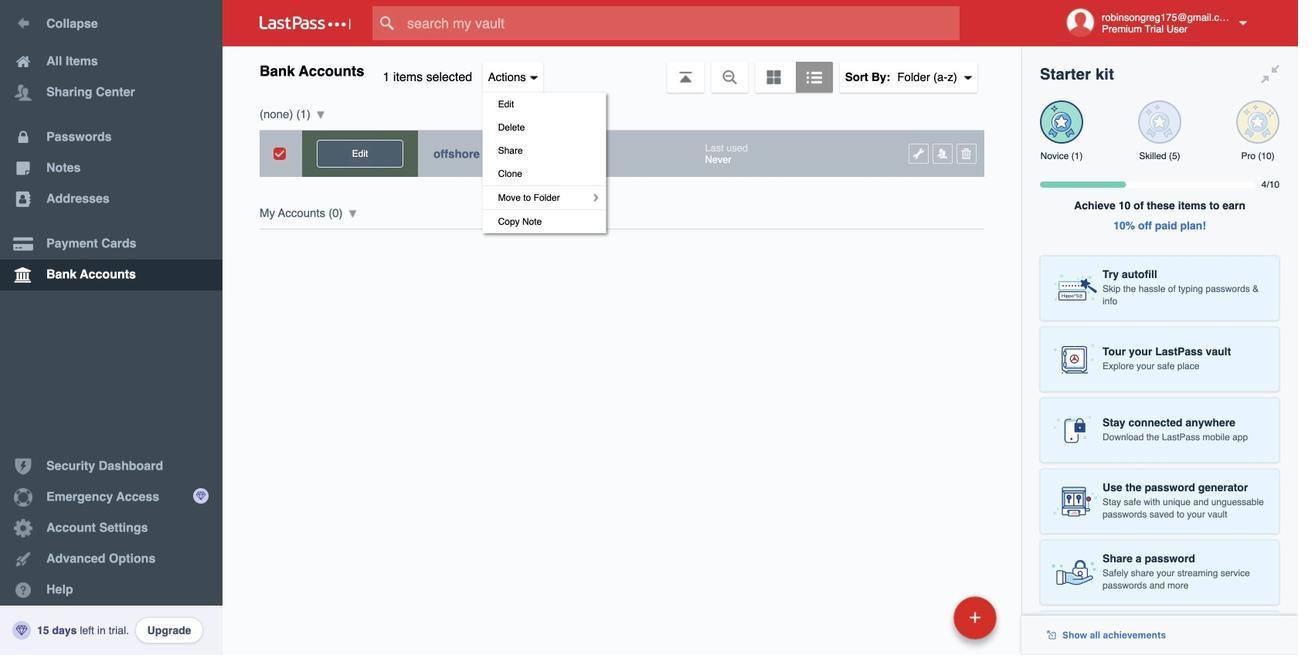 Task type: vqa. For each thing, say whether or not it's contained in the screenshot.
"dialog"
no



Task type: locate. For each thing, give the bounding box(es) containing it.
search my vault text field
[[373, 6, 990, 40]]

Search search field
[[373, 6, 990, 40]]



Task type: describe. For each thing, give the bounding box(es) containing it.
main navigation navigation
[[0, 0, 223, 655]]

lastpass image
[[260, 16, 351, 30]]

new item navigation
[[848, 592, 1006, 655]]

new item element
[[848, 596, 1003, 640]]

vault options navigation
[[223, 46, 1022, 233]]



